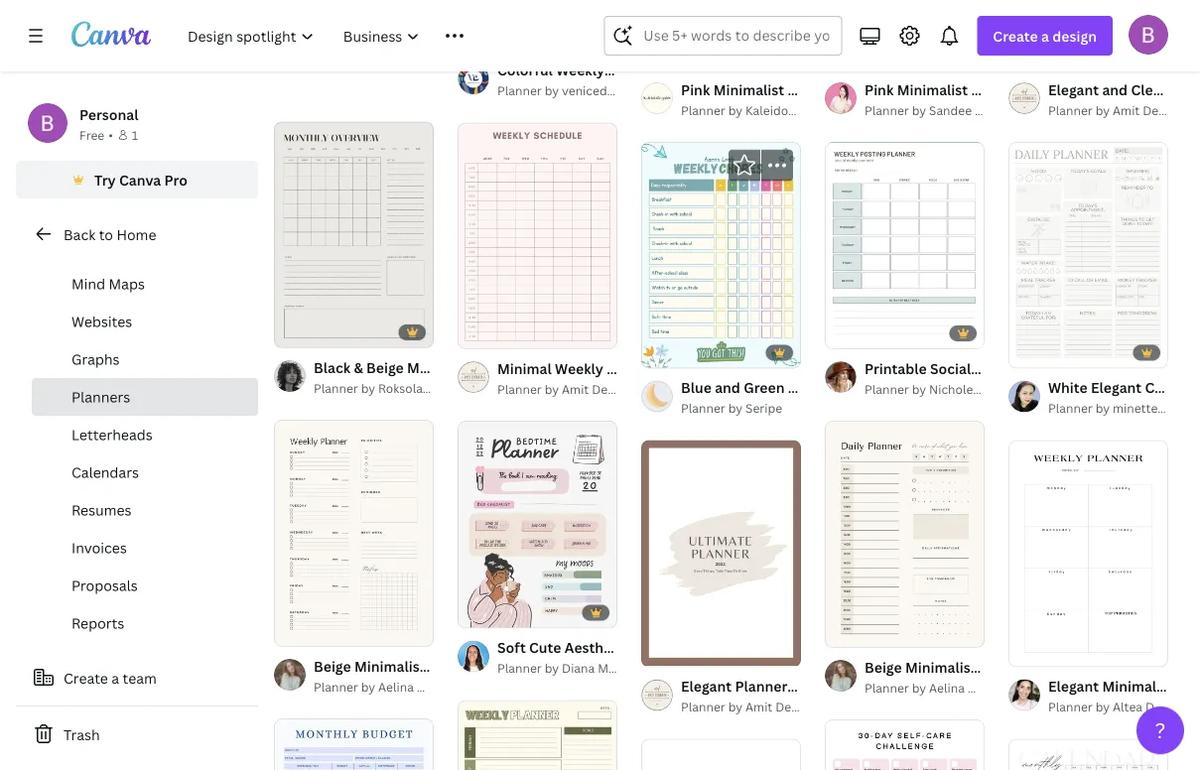 Task type: vqa. For each thing, say whether or not it's contained in the screenshot.


Task type: locate. For each thing, give the bounding box(es) containing it.
1 for beige minimalist daily planner
[[839, 625, 845, 638]]

0 horizontal spatial 1 of 2
[[288, 624, 321, 637]]

trash link
[[16, 715, 258, 755]]

amit down the bob builder image
[[1114, 102, 1141, 118]]

minimalist
[[714, 80, 785, 99], [355, 657, 426, 676], [906, 658, 977, 677], [1103, 677, 1174, 696]]

design down daily
[[968, 680, 1007, 696]]

0 horizontal spatial beige
[[314, 657, 351, 676]]

elegant inside elegant minimalist wee planner by altea design
[[1049, 677, 1100, 696]]

planner by amit debnath link
[[1049, 100, 1193, 120], [498, 380, 642, 400], [681, 698, 826, 717]]

0 vertical spatial a
[[1042, 26, 1050, 45]]

amit down elegant planner cover design link in the bottom of the page
[[746, 699, 773, 716]]

aelina down beige minimalist daily planner link
[[930, 680, 965, 696]]

minimalist inside beige minimalist weekly planner planner by aelina design
[[355, 657, 426, 676]]

1 horizontal spatial aelina
[[930, 680, 965, 696]]

beige
[[314, 657, 351, 676], [865, 658, 903, 677]]

by left sandee
[[913, 102, 927, 118]]

design inside elegant minimalist wee planner by altea design
[[1146, 699, 1185, 716]]

pro
[[765, 346, 788, 360]]

letterheads link
[[32, 416, 258, 454]]

2 horizontal spatial 1
[[839, 625, 845, 638]]

1 vertical spatial debnath
[[592, 381, 642, 398]]

1 of 2 link for beige minimalist weekly planner
[[274, 420, 434, 647]]

design for printable social media planner
[[993, 381, 1032, 398]]

0 horizontal spatial 2
[[314, 624, 321, 637]]

by down the minimal
[[545, 381, 559, 398]]

beige for beige minimalist daily planner
[[865, 658, 903, 677]]

planner by minettes2k link
[[1049, 399, 1177, 419]]

by
[[545, 82, 559, 99], [729, 102, 743, 118], [913, 102, 927, 118], [1096, 102, 1111, 118], [361, 380, 376, 396], [545, 381, 559, 398], [913, 381, 927, 398], [729, 400, 743, 417], [1096, 400, 1111, 417], [545, 661, 559, 677], [361, 679, 376, 695], [913, 680, 927, 696], [729, 699, 743, 716], [1096, 699, 1111, 716]]

of for beige minimalist daily planner
[[848, 625, 863, 638]]

debnath down minimal weekly schedule planner link
[[592, 381, 642, 398]]

pink minimalist weekly planner image
[[642, 0, 802, 69]]

by down elegant planner cover design link in the bottom of the page
[[729, 699, 743, 716]]

beige up the colorful minimalist 30 day self-care challenge planner image
[[865, 658, 903, 677]]

debnath inside 'minimal weekly schedule planner planner by amit debnath'
[[592, 381, 642, 398]]

0 horizontal spatial aelina
[[379, 679, 414, 695]]

planner by diana muñoz
[[498, 661, 636, 677]]

1 horizontal spatial a
[[1042, 26, 1050, 45]]

planner
[[608, 61, 661, 79], [840, 80, 893, 99], [498, 82, 542, 99], [681, 102, 726, 118], [865, 102, 910, 118], [1049, 102, 1093, 118], [674, 359, 726, 378], [1020, 359, 1073, 378], [314, 380, 358, 396], [498, 381, 542, 398], [865, 381, 910, 398], [681, 400, 726, 417], [1049, 400, 1093, 417], [481, 657, 533, 676], [1018, 658, 1071, 677], [498, 661, 542, 677], [735, 677, 788, 696], [314, 679, 358, 695], [865, 680, 910, 696], [681, 699, 726, 716], [1049, 699, 1093, 716]]

to
[[99, 225, 113, 244]]

elegant planner cover design link
[[681, 676, 881, 698]]

a for design
[[1042, 26, 1050, 45]]

elegant up minimalist small business planner set image
[[681, 677, 732, 696]]

planner inside 'planner by sandee sevilla' link
[[865, 102, 910, 118]]

proposals link
[[32, 567, 258, 605]]

minimal weekly schedule planner image
[[458, 123, 618, 349]]

minettes2k
[[1114, 400, 1177, 417]]

minimalist inside beige minimalist daily planner planner by aelina design
[[906, 658, 977, 677]]

planner by venicedesigns link
[[498, 81, 643, 101]]

design inside beige minimalist weekly planner planner by aelina design
[[417, 679, 456, 695]]

minimalist for pink minimalist weekly planner
[[714, 80, 785, 99]]

0 vertical spatial create
[[994, 26, 1039, 45]]

1 of 2
[[288, 624, 321, 637], [839, 625, 872, 638]]

1 horizontal spatial 2
[[866, 625, 872, 638]]

minimalist up multiple monthly budget planner image
[[355, 657, 426, 676]]

planner by amit debnath
[[1049, 102, 1193, 118]]

minimalist left daily
[[906, 658, 977, 677]]

elegant up planner by altea design link
[[1049, 677, 1100, 696]]

2 vertical spatial planner by amit debnath link
[[681, 698, 826, 717]]

a for team
[[112, 669, 119, 688]]

2 horizontal spatial debnath
[[1144, 102, 1193, 118]]

1 horizontal spatial create
[[994, 26, 1039, 45]]

0 vertical spatial planner by amit debnath link
[[1049, 100, 1193, 120]]

prototypes link
[[32, 227, 258, 265]]

by down beige minimalist weekly planner link
[[361, 679, 376, 695]]

1 horizontal spatial planner by aelina design link
[[865, 678, 1007, 698]]

planner by altea design link
[[1049, 698, 1185, 717]]

2 elegant from the left
[[1049, 677, 1100, 696]]

elegant planner cover design planner by amit debnath
[[681, 677, 881, 716]]

by left the altea
[[1096, 699, 1111, 716]]

elegant
[[681, 677, 732, 696], [1049, 677, 1100, 696]]

create a design button
[[978, 16, 1114, 56]]

planner by kaleidographix link
[[681, 100, 833, 120]]

elegant planner cover design image
[[642, 441, 802, 667]]

0 horizontal spatial 1
[[132, 127, 138, 143]]

planner by aelina design link up multiple monthly budget planner image
[[314, 677, 456, 697]]

diana
[[562, 661, 595, 677]]

a left design
[[1042, 26, 1050, 45]]

beige minimalist weekly planner link
[[314, 655, 533, 677]]

pink minimalist dated personal daily planner image
[[825, 0, 985, 69]]

beige minimalist daily planner link
[[865, 657, 1071, 678]]

aelina inside beige minimalist weekly planner planner by aelina design
[[379, 679, 414, 695]]

aelina down beige minimalist weekly planner link
[[379, 679, 414, 695]]

debnath down the bob builder image
[[1144, 102, 1193, 118]]

1 horizontal spatial beige
[[865, 658, 903, 677]]

aelina inside beige minimalist daily planner planner by aelina design
[[930, 680, 965, 696]]

create inside dropdown button
[[994, 26, 1039, 45]]

1 horizontal spatial elegant
[[1049, 677, 1100, 696]]

?
[[1156, 717, 1167, 745]]

amit inside elegant planner cover design planner by amit debnath
[[746, 699, 773, 716]]

trash
[[64, 726, 100, 745]]

by inside elegant minimalist wee planner by altea design
[[1096, 699, 1111, 716]]

try canva pro button
[[16, 161, 258, 199]]

planner by amit debnath link for elegant planner cover design
[[681, 698, 826, 717]]

back to home
[[64, 225, 156, 244]]

debnath for minimal weekly schedule planner
[[592, 381, 642, 398]]

by down elegant and clean monthly budget planner sheet image
[[1096, 102, 1111, 118]]

by left kaleidographix
[[729, 102, 743, 118]]

0 horizontal spatial a
[[112, 669, 119, 688]]

0 horizontal spatial amit
[[562, 381, 589, 398]]

1 vertical spatial amit
[[562, 381, 589, 398]]

sandee
[[930, 102, 973, 118]]

weekly inside pink minimalist weekly planner planner by kaleidographix
[[788, 80, 837, 99]]

elegant minimalist weekly planner image
[[1009, 441, 1169, 667]]

mind
[[72, 275, 105, 294]]

planner by amit debnath link down the bob builder image
[[1049, 100, 1193, 120]]

colorful minimalist 30 day self-care challenge planner image
[[825, 720, 985, 771]]

a inside button
[[112, 669, 119, 688]]

1 horizontal spatial 1
[[288, 624, 294, 637]]

by down "colorful"
[[545, 82, 559, 99]]

1 horizontal spatial planner by amit debnath link
[[681, 698, 826, 717]]

nicholette
[[930, 381, 990, 398]]

by down printable in the right top of the page
[[913, 381, 927, 398]]

elegant minimalist wee link
[[1049, 676, 1201, 698]]

debnath inside elegant planner cover design planner by amit debnath
[[776, 699, 826, 716]]

design inside beige minimalist daily planner planner by aelina design
[[968, 680, 1007, 696]]

design up ?
[[1146, 699, 1185, 716]]

1 horizontal spatial 1 of 2
[[839, 625, 872, 638]]

2 horizontal spatial planner by amit debnath link
[[1049, 100, 1193, 120]]

create inside button
[[64, 669, 108, 688]]

weekly inside "colorful weekly planner planner by venicedesigns"
[[556, 61, 605, 79]]

minimal weekly schedule planner planner by amit debnath
[[498, 359, 726, 398]]

0 vertical spatial amit
[[1114, 102, 1141, 118]]

planner by roksolana fursa link
[[314, 379, 471, 398]]

None search field
[[604, 16, 843, 56]]

1 vertical spatial create
[[64, 669, 108, 688]]

0 horizontal spatial create
[[64, 669, 108, 688]]

2 vertical spatial amit
[[746, 699, 773, 716]]

invoices link
[[32, 529, 258, 567]]

by left seripe
[[729, 400, 743, 417]]

planner by aelina design link
[[314, 677, 456, 697], [865, 678, 1007, 698]]

1 of 2 link
[[274, 420, 434, 647], [825, 421, 985, 648]]

planner by amit debnath link down the minimal
[[498, 380, 642, 400]]

1 vertical spatial a
[[112, 669, 119, 688]]

1 vertical spatial planner by amit debnath link
[[498, 380, 642, 400]]

calendars link
[[32, 454, 258, 492]]

a left team
[[112, 669, 119, 688]]

minimalist inside elegant minimalist wee planner by altea design
[[1103, 677, 1174, 696]]

back to home link
[[16, 215, 258, 254]]

minimalist for elegant minimalist wee
[[1103, 677, 1174, 696]]

by inside elegant planner cover design planner by amit debnath
[[729, 699, 743, 716]]

minimalist inside pink minimalist weekly planner planner by kaleidographix
[[714, 80, 785, 99]]

planner by amit debnath link up minimalist small business planner set image
[[681, 698, 826, 717]]

mind maps
[[72, 275, 145, 294]]

pink minimalist weekly planner link
[[681, 78, 893, 100]]

create for create a team
[[64, 669, 108, 688]]

1 horizontal spatial amit
[[746, 699, 773, 716]]

elegant inside elegant planner cover design planner by amit debnath
[[681, 677, 732, 696]]

printable social media planner planner by nicholette design templates
[[865, 359, 1094, 398]]

design right cover
[[835, 677, 881, 696]]

by inside "colorful weekly planner planner by venicedesigns"
[[545, 82, 559, 99]]

amit inside 'minimal weekly schedule planner planner by amit debnath'
[[562, 381, 589, 398]]

printable
[[865, 359, 928, 378]]

try
[[94, 170, 116, 189]]

resumes
[[72, 501, 132, 520]]

create left design
[[994, 26, 1039, 45]]

2 vertical spatial debnath
[[776, 699, 826, 716]]

create left team
[[64, 669, 108, 688]]

design down beige minimalist weekly planner link
[[417, 679, 456, 695]]

debnath
[[1144, 102, 1193, 118], [592, 381, 642, 398], [776, 699, 826, 716]]

beige up multiple monthly budget planner image
[[314, 657, 351, 676]]

0 horizontal spatial 1 of 2 link
[[274, 420, 434, 647]]

amit for minimal weekly schedule planner
[[562, 381, 589, 398]]

bob builder image
[[1129, 15, 1169, 54]]

planner by sandee sevilla link
[[865, 100, 1013, 120]]

a
[[1042, 26, 1050, 45], [112, 669, 119, 688]]

minimalist up planner by kaleidographix link on the right
[[714, 80, 785, 99]]

1
[[132, 127, 138, 143], [288, 624, 294, 637], [839, 625, 845, 638]]

websites
[[72, 312, 132, 331]]

0 horizontal spatial debnath
[[592, 381, 642, 398]]

minimalist small business planner set image
[[642, 739, 802, 771]]

create
[[994, 26, 1039, 45], [64, 669, 108, 688]]

by down beige minimalist daily planner link
[[913, 680, 927, 696]]

of for beige minimalist weekly planner
[[297, 624, 312, 637]]

debnath down cover
[[776, 699, 826, 716]]

minimal weekly schedule planner link
[[498, 358, 726, 380]]

white beige minimalist classy customizable monthly calendar image
[[1009, 739, 1169, 771]]

planner by seripe link
[[681, 399, 802, 419]]

amit down minimal weekly schedule planner link
[[562, 381, 589, 398]]

muñoz
[[598, 661, 636, 677]]

design inside printable social media planner planner by nicholette design templates
[[993, 381, 1032, 398]]

colorful weekly planner planner by venicedesigns
[[498, 61, 661, 99]]

weekly
[[556, 61, 605, 79], [788, 80, 837, 99], [555, 359, 604, 378], [429, 657, 478, 676]]

minimalist up the altea
[[1103, 677, 1174, 696]]

planner by minettes2k
[[1049, 400, 1177, 417]]

2 horizontal spatial amit
[[1114, 102, 1141, 118]]

1 elegant from the left
[[681, 677, 732, 696]]

0 horizontal spatial planner by aelina design link
[[314, 677, 456, 697]]

planner inside planner by amit debnath "link"
[[1049, 102, 1093, 118]]

beige inside beige minimalist weekly planner planner by aelina design
[[314, 657, 351, 676]]

1 horizontal spatial of
[[848, 625, 863, 638]]

of
[[297, 624, 312, 637], [848, 625, 863, 638]]

social
[[931, 359, 972, 378]]

1 horizontal spatial debnath
[[776, 699, 826, 716]]

design
[[993, 381, 1032, 398], [835, 677, 881, 696], [417, 679, 456, 695], [968, 680, 1007, 696], [1146, 699, 1185, 716]]

design down media
[[993, 381, 1032, 398]]

by inside printable social media planner planner by nicholette design templates
[[913, 381, 927, 398]]

0 horizontal spatial of
[[297, 624, 312, 637]]

amit
[[1114, 102, 1141, 118], [562, 381, 589, 398], [746, 699, 773, 716]]

0 horizontal spatial planner by amit debnath link
[[498, 380, 642, 400]]

planner by aelina design link down daily
[[865, 678, 1007, 698]]

top level navigation element
[[175, 16, 557, 56], [175, 16, 557, 56]]

by inside pink minimalist weekly planner planner by kaleidographix
[[729, 102, 743, 118]]

beige inside beige minimalist daily planner planner by aelina design
[[865, 658, 903, 677]]

a inside dropdown button
[[1042, 26, 1050, 45]]

0 horizontal spatial elegant
[[681, 677, 732, 696]]

colorful weekly planner link
[[498, 59, 661, 81]]

minimalist for beige minimalist daily planner
[[906, 658, 977, 677]]

1 horizontal spatial 1 of 2 link
[[825, 421, 985, 648]]

create a design
[[994, 26, 1098, 45]]

by inside beige minimalist daily planner planner by aelina design
[[913, 680, 927, 696]]

design for beige minimalist daily planner
[[968, 680, 1007, 696]]

beige for beige minimalist weekly planner
[[314, 657, 351, 676]]



Task type: describe. For each thing, give the bounding box(es) containing it.
templates
[[1035, 381, 1094, 398]]

planner by sandee sevilla
[[865, 102, 1013, 118]]

black & beige monthly calendar lined planner image
[[274, 122, 434, 348]]

reports link
[[32, 605, 258, 643]]

by inside beige minimalist weekly planner planner by aelina design
[[361, 679, 376, 695]]

soft cute aesthetic bedtime planner image
[[458, 421, 618, 628]]

pink
[[681, 80, 711, 99]]

free
[[79, 127, 105, 143]]

1 for beige minimalist weekly planner
[[288, 624, 294, 637]]

media
[[975, 359, 1017, 378]]

daily
[[980, 658, 1015, 677]]

back
[[64, 225, 96, 244]]

graphs link
[[32, 341, 258, 378]]

websites link
[[32, 303, 258, 341]]

design inside elegant planner cover design planner by amit debnath
[[835, 677, 881, 696]]

try canva pro
[[94, 170, 188, 189]]

create a team button
[[16, 659, 258, 698]]

by left roksolana
[[361, 380, 376, 396]]

aelina for weekly
[[379, 679, 414, 695]]

elegant for elegant planner cover design
[[681, 677, 732, 696]]

roksolana
[[379, 380, 437, 396]]

minimal
[[498, 359, 552, 378]]

minimalist for beige minimalist weekly planner
[[355, 657, 426, 676]]

weekly inside beige minimalist weekly planner planner by aelina design
[[429, 657, 478, 676]]

white elegant customizable & printable daily planner image
[[1009, 142, 1169, 368]]

wee
[[1177, 677, 1201, 696]]

cover
[[791, 677, 831, 696]]

sevilla
[[975, 102, 1013, 118]]

reports
[[72, 614, 124, 633]]

colorful
[[498, 61, 553, 79]]

beige minimalist weekly planner image
[[274, 420, 434, 646]]

home
[[117, 225, 156, 244]]

planner by roksolana fursa
[[314, 380, 471, 396]]

altea
[[1114, 699, 1143, 716]]

design
[[1053, 26, 1098, 45]]

design for beige minimalist weekly planner
[[417, 679, 456, 695]]

venicedesigns
[[562, 82, 643, 99]]

calendars
[[72, 463, 139, 482]]

multiple monthly budget planner image
[[274, 719, 434, 771]]

planner by seripe
[[681, 400, 783, 417]]

? button
[[1137, 707, 1185, 755]]

printable social media planner image
[[825, 142, 985, 349]]

blue and green minimalist chore charts planner image
[[642, 142, 802, 368]]

mind maps link
[[32, 265, 258, 303]]

proposals
[[72, 577, 138, 596]]

amit for elegant planner cover design
[[746, 699, 773, 716]]

2 for beige minimalist weekly planner
[[314, 624, 321, 637]]

create a team
[[64, 669, 157, 688]]

aelina for daily
[[930, 680, 965, 696]]

invoices
[[72, 539, 127, 558]]

graphs
[[72, 350, 120, 369]]

personal
[[79, 105, 138, 124]]

0 vertical spatial debnath
[[1144, 102, 1193, 118]]

weekly inside 'minimal weekly schedule planner planner by amit debnath'
[[555, 359, 604, 378]]

team
[[123, 669, 157, 688]]

planner by diana muñoz link
[[498, 659, 636, 679]]

pro
[[164, 170, 188, 189]]

1 of 2 link for beige minimalist daily planner
[[825, 421, 985, 648]]

2 for beige minimalist daily planner
[[866, 625, 872, 638]]

Search search field
[[644, 17, 830, 55]]

canva
[[119, 170, 161, 189]]

prototypes
[[72, 237, 146, 256]]

elegant and clean monthly budget planner sheet image
[[1009, 0, 1169, 69]]

planner by amit debnath link for minimal weekly schedule planner
[[498, 380, 642, 400]]

fursa
[[440, 380, 471, 396]]

planner by aelina design link for weekly
[[314, 677, 456, 697]]

printable social media planner link
[[865, 358, 1073, 380]]

seripe
[[746, 400, 783, 417]]

pink minimalist weekly planner planner by kaleidographix
[[681, 80, 893, 118]]

by inside 'minimal weekly schedule planner planner by amit debnath'
[[545, 381, 559, 398]]

beige minimalist weekly planner planner by aelina design
[[314, 657, 533, 695]]

by left "diana"
[[545, 661, 559, 677]]

planner by nicholette design templates link
[[865, 380, 1094, 400]]

letterheads
[[72, 426, 153, 445]]

schedule
[[607, 359, 670, 378]]

by inside "link"
[[1096, 102, 1111, 118]]

maps
[[109, 275, 145, 294]]

beige minimalist daily planner image
[[825, 421, 985, 648]]

planner inside elegant minimalist wee planner by altea design
[[1049, 699, 1093, 716]]

1 of 2 for beige minimalist daily planner
[[839, 625, 872, 638]]

planners
[[72, 388, 130, 407]]

amit inside "link"
[[1114, 102, 1141, 118]]

colorful weekly planner image
[[458, 0, 618, 50]]

resumes link
[[32, 492, 258, 529]]

elegant for elegant minimalist wee
[[1049, 677, 1100, 696]]

kaleidographix
[[746, 102, 833, 118]]

debnath for elegant planner cover design
[[776, 699, 826, 716]]

1 of 2 for beige minimalist weekly planner
[[288, 624, 321, 637]]

elegant minimalist wee planner by altea design
[[1049, 677, 1201, 716]]

free •
[[79, 127, 113, 143]]

planner by aelina design link for daily
[[865, 678, 1007, 698]]

create for create a design
[[994, 26, 1039, 45]]

•
[[109, 127, 113, 143]]

by left minettes2k
[[1096, 400, 1111, 417]]

beige minimalist daily planner planner by aelina design
[[865, 658, 1071, 696]]

planner inside planner by diana muñoz link
[[498, 661, 542, 677]]

green peach simple modern weekly planner image
[[458, 701, 618, 771]]



